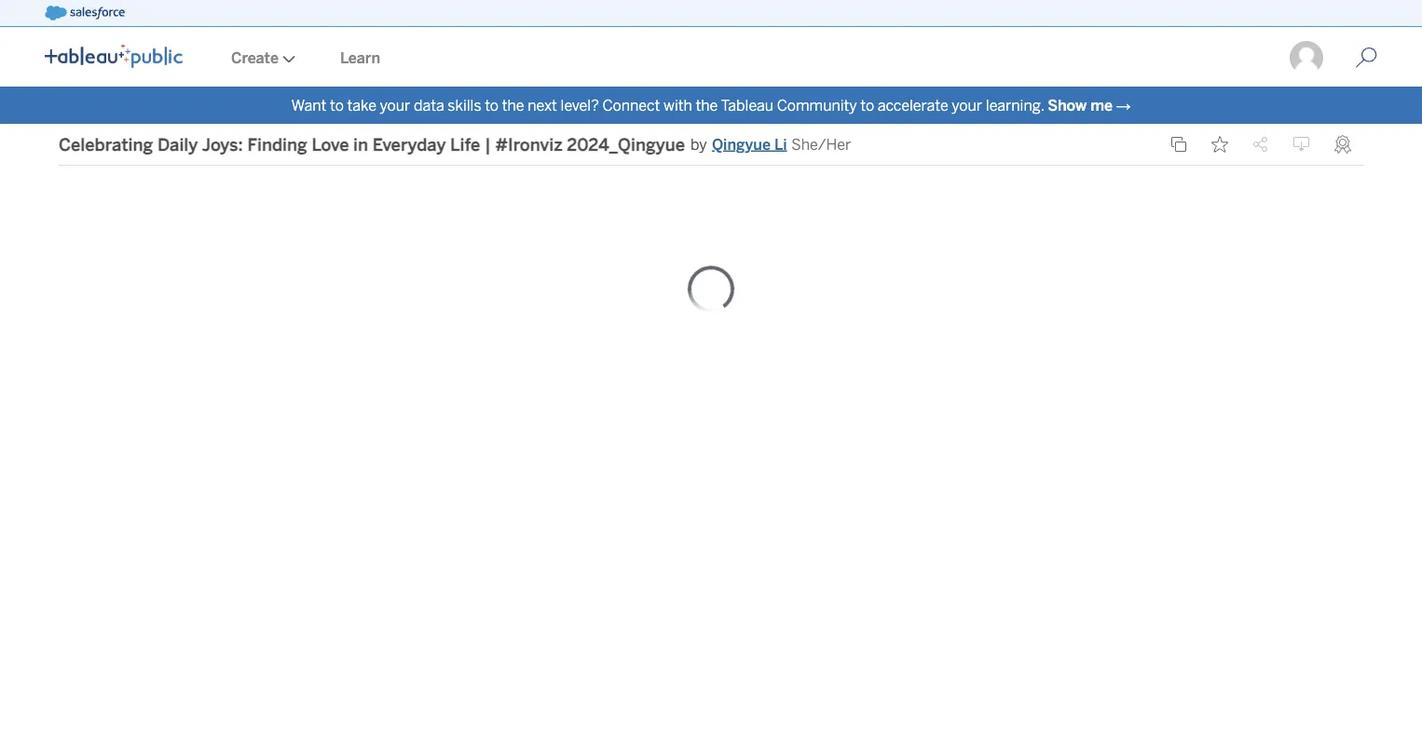 Task type: describe. For each thing, give the bounding box(es) containing it.
2 the from the left
[[696, 96, 718, 114]]

take
[[347, 96, 376, 114]]

skills
[[448, 96, 481, 114]]

nominate for viz of the day image
[[1335, 135, 1352, 154]]

in
[[353, 134, 368, 155]]

daily
[[157, 134, 198, 155]]

logo image
[[45, 44, 183, 68]]

me
[[1091, 96, 1113, 114]]

2 your from the left
[[952, 96, 983, 114]]

tableau
[[721, 96, 774, 114]]

next
[[528, 96, 557, 114]]

2024_qingyue
[[567, 134, 685, 155]]

level?
[[561, 96, 599, 114]]

#ironviz
[[495, 134, 563, 155]]

show me link
[[1048, 96, 1113, 114]]

data
[[414, 96, 444, 114]]

2 to from the left
[[485, 96, 499, 114]]

joys:
[[202, 134, 243, 155]]

want
[[291, 96, 327, 114]]

li
[[775, 136, 787, 153]]

create
[[231, 49, 279, 67]]

learning.
[[986, 96, 1044, 114]]

love
[[312, 134, 349, 155]]

show
[[1048, 96, 1087, 114]]

everyday
[[373, 134, 446, 155]]

qingyue li link
[[712, 133, 787, 156]]

she/her
[[792, 136, 851, 153]]

connect
[[602, 96, 660, 114]]

go to search image
[[1333, 47, 1400, 69]]



Task type: locate. For each thing, give the bounding box(es) containing it.
2 horizontal spatial to
[[860, 96, 874, 114]]

to left take
[[330, 96, 344, 114]]

to left accelerate at top right
[[860, 96, 874, 114]]

with
[[664, 96, 692, 114]]

make a copy image
[[1171, 136, 1187, 153]]

your left learning.
[[952, 96, 983, 114]]

the
[[502, 96, 524, 114], [696, 96, 718, 114]]

community
[[777, 96, 857, 114]]

1 the from the left
[[502, 96, 524, 114]]

the right the with
[[696, 96, 718, 114]]

0 horizontal spatial your
[[380, 96, 410, 114]]

accelerate
[[878, 96, 949, 114]]

0 horizontal spatial the
[[502, 96, 524, 114]]

celebrating daily joys: finding love in everyday life | #ironviz 2024_qingyue by qingyue li she/her
[[59, 134, 851, 155]]

1 horizontal spatial to
[[485, 96, 499, 114]]

your right take
[[380, 96, 410, 114]]

want to take your data skills to the next level? connect with the tableau community to accelerate your learning. show me →
[[291, 96, 1131, 114]]

create button
[[209, 29, 318, 87]]

|
[[485, 134, 491, 155]]

learn
[[340, 49, 380, 67]]

finding
[[247, 134, 307, 155]]

learn link
[[318, 29, 403, 87]]

tara.schultz image
[[1288, 39, 1325, 76]]

3 to from the left
[[860, 96, 874, 114]]

→
[[1116, 96, 1131, 114]]

0 horizontal spatial to
[[330, 96, 344, 114]]

to right skills in the top of the page
[[485, 96, 499, 114]]

salesforce logo image
[[45, 6, 125, 21]]

the left the next
[[502, 96, 524, 114]]

1 horizontal spatial your
[[952, 96, 983, 114]]

qingyue
[[712, 136, 771, 153]]

to
[[330, 96, 344, 114], [485, 96, 499, 114], [860, 96, 874, 114]]

favorite button image
[[1212, 136, 1228, 153]]

by
[[691, 136, 707, 153]]

1 your from the left
[[380, 96, 410, 114]]

life
[[450, 134, 480, 155]]

your
[[380, 96, 410, 114], [952, 96, 983, 114]]

celebrating
[[59, 134, 153, 155]]

1 horizontal spatial the
[[696, 96, 718, 114]]

1 to from the left
[[330, 96, 344, 114]]



Task type: vqa. For each thing, say whether or not it's contained in the screenshot.
3rd To from the right
yes



